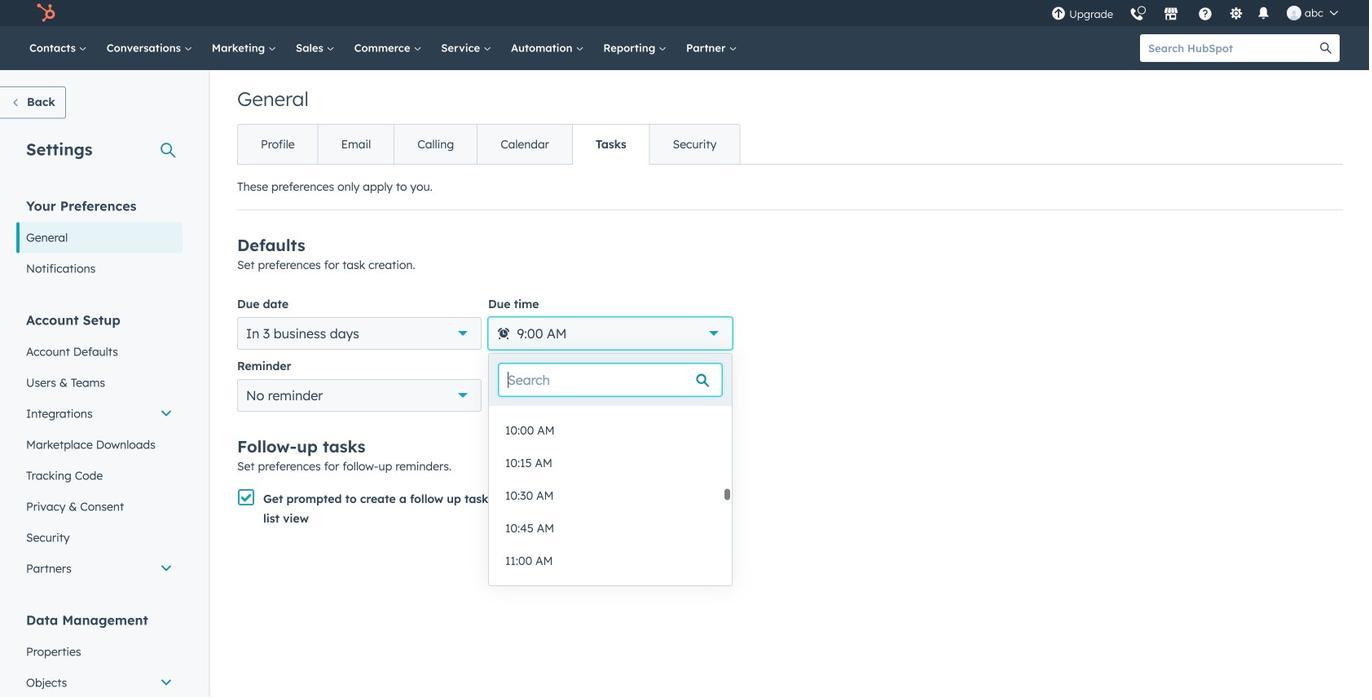 Task type: describe. For each thing, give the bounding box(es) containing it.
data management element
[[16, 611, 183, 697]]

Search search field
[[499, 364, 722, 396]]

your preferences element
[[16, 197, 183, 284]]



Task type: locate. For each thing, give the bounding box(es) containing it.
marketplaces image
[[1164, 7, 1179, 22]]

navigation
[[237, 124, 741, 165]]

menu
[[1044, 0, 1350, 26]]

Search HubSpot search field
[[1141, 34, 1313, 62]]

gary orlando image
[[1287, 6, 1302, 20]]

grid grid
[[489, 382, 732, 610]]

account setup element
[[16, 311, 183, 584]]



Task type: vqa. For each thing, say whether or not it's contained in the screenshot.
first Close icon from the right
no



